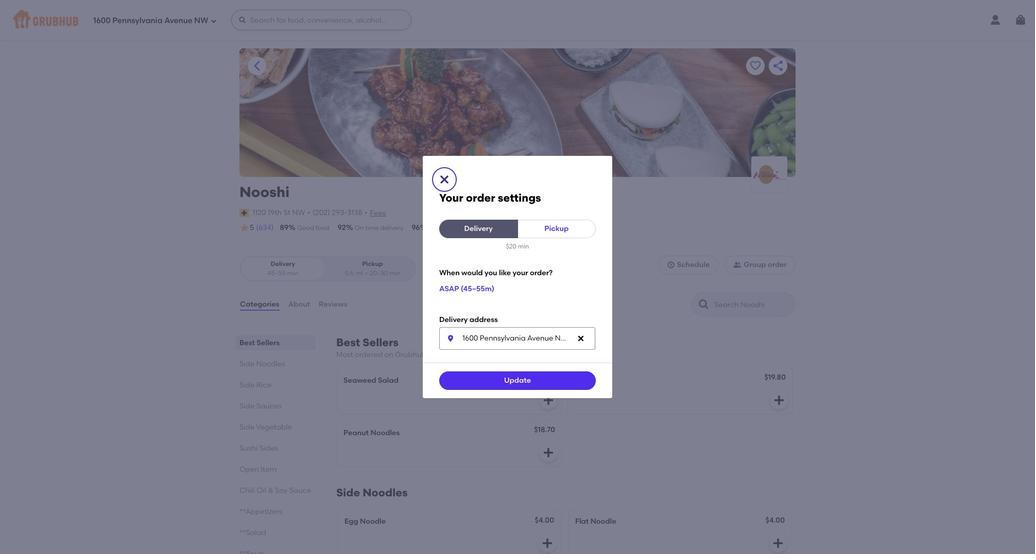 Task type: describe. For each thing, give the bounding box(es) containing it.
update button
[[439, 372, 596, 390]]

reviews button
[[318, 286, 348, 324]]

star icon image
[[240, 223, 250, 233]]

89
[[280, 224, 289, 232]]

(45–55m)
[[461, 285, 495, 294]]

chili oil & soy sauce tab
[[240, 486, 312, 497]]

nw for 1600 pennsylvania avenue nw
[[194, 16, 208, 25]]

address
[[470, 316, 498, 325]]

rice
[[256, 381, 272, 390]]

soy
[[275, 487, 288, 496]]

sides
[[260, 445, 278, 453]]

on
[[385, 351, 393, 360]]

side for side vegetable tab
[[240, 423, 255, 432]]

side for side rice tab
[[240, 381, 255, 390]]

min inside delivery 45–55 min
[[287, 270, 298, 277]]

save this restaurant image
[[750, 60, 762, 72]]

correct
[[429, 225, 452, 232]]

egg noodle
[[345, 518, 386, 527]]

peanut
[[344, 429, 369, 438]]

your order settings
[[439, 192, 541, 205]]

share icon image
[[772, 60, 785, 72]]

• (202) 293-3138 • fees
[[308, 208, 386, 218]]

pickup 0.6 mi • 20–30 min
[[345, 261, 401, 277]]

pennsylvania
[[112, 16, 163, 25]]

asap
[[439, 285, 459, 294]]

like
[[499, 269, 511, 277]]

your
[[513, 269, 528, 277]]

flat
[[575, 518, 589, 527]]

oil
[[257, 487, 266, 496]]

order?
[[530, 269, 553, 277]]

option group containing delivery 45–55 min
[[240, 256, 416, 282]]

pickup for pickup 0.6 mi • 20–30 min
[[362, 261, 383, 268]]

**appetizers
[[240, 508, 283, 517]]

Search Nooshi search field
[[714, 300, 792, 310]]

pickup for pickup
[[545, 225, 569, 233]]

• right 3138 at the top of page
[[365, 208, 367, 217]]

92
[[338, 224, 346, 232]]

categories
[[240, 300, 280, 309]]

sauce
[[289, 487, 311, 496]]

1120
[[253, 208, 266, 217]]

group order button
[[725, 256, 796, 275]]

on
[[355, 225, 364, 232]]

min inside pickup 0.6 mi • 20–30 min
[[389, 270, 401, 277]]

correct order
[[429, 225, 470, 232]]

**appetizers tab
[[240, 507, 312, 518]]

schedule
[[677, 261, 710, 269]]

order for correct
[[453, 225, 470, 232]]

delivery button
[[439, 220, 518, 239]]

$4.00 for egg noodle
[[535, 517, 554, 526]]

schedule button
[[658, 256, 719, 275]]

delivery address
[[439, 316, 498, 325]]

$4.00 for flat noodle
[[766, 517, 785, 526]]

fees
[[370, 209, 386, 218]]

delivery for delivery
[[464, 225, 493, 233]]

nooshi
[[240, 183, 290, 201]]

chili oil & soy sauce
[[240, 487, 311, 496]]

food
[[316, 225, 329, 232]]

1600 pennsylvania avenue nw
[[93, 16, 208, 25]]

side rice tab
[[240, 380, 312, 391]]

ordered
[[355, 351, 383, 360]]

0.6
[[345, 270, 354, 277]]

order for group
[[768, 261, 787, 269]]

5
[[250, 224, 254, 232]]

order for your
[[466, 192, 495, 205]]

svg image inside schedule button
[[667, 261, 675, 270]]

$10.45
[[533, 374, 555, 382]]

flat noodle
[[575, 518, 616, 527]]

side noodles tab
[[240, 359, 312, 370]]

1 vertical spatial side noodles
[[336, 487, 408, 500]]

delivery 45–55 min
[[268, 261, 298, 277]]

jedi roll
[[574, 377, 605, 386]]

19th
[[268, 208, 282, 217]]

settings
[[498, 192, 541, 205]]

roll
[[592, 377, 605, 386]]

$20
[[506, 243, 517, 250]]

st
[[284, 208, 291, 217]]

delivery for delivery address
[[439, 316, 468, 325]]

1120 19th st nw
[[253, 208, 305, 217]]



Task type: locate. For each thing, give the bounding box(es) containing it.
order right your
[[466, 192, 495, 205]]

avenue
[[164, 16, 193, 25]]

nw right st
[[292, 208, 305, 217]]

good food
[[297, 225, 329, 232]]

best up the side noodles tab
[[240, 339, 255, 348]]

0 vertical spatial nw
[[194, 16, 208, 25]]

sellers inside tab
[[257, 339, 280, 348]]

caret left icon image
[[251, 60, 263, 72]]

delivery
[[380, 225, 404, 232]]

0 vertical spatial side noodles
[[240, 360, 285, 369]]

salad
[[378, 377, 399, 386]]

2 vertical spatial delivery
[[439, 316, 468, 325]]

2 vertical spatial order
[[768, 261, 787, 269]]

Search Address search field
[[439, 328, 596, 350]]

sushi
[[240, 445, 258, 453]]

1 vertical spatial pickup
[[362, 261, 383, 268]]

side left rice
[[240, 381, 255, 390]]

1 horizontal spatial nw
[[292, 208, 305, 217]]

• left the (202) on the left top of the page
[[308, 208, 311, 217]]

293-
[[332, 208, 347, 217]]

1 horizontal spatial min
[[389, 270, 401, 277]]

1 horizontal spatial best
[[336, 336, 360, 349]]

order
[[466, 192, 495, 205], [453, 225, 470, 232], [768, 261, 787, 269]]

0 horizontal spatial pickup
[[362, 261, 383, 268]]

categories button
[[240, 286, 280, 324]]

pickup up 20–30
[[362, 261, 383, 268]]

best sellers tab
[[240, 338, 312, 349]]

0 horizontal spatial min
[[287, 270, 298, 277]]

egg
[[345, 518, 358, 527]]

svg image inside main navigation navigation
[[1015, 14, 1027, 26]]

noodles right peanut
[[371, 429, 400, 438]]

delivery up "45–55"
[[271, 261, 295, 268]]

$19.80
[[765, 374, 786, 382]]

noodle right egg
[[360, 518, 386, 527]]

sushi sides
[[240, 445, 278, 453]]

$20 min
[[506, 243, 529, 250]]

0 horizontal spatial side noodles
[[240, 360, 285, 369]]

order inside button
[[768, 261, 787, 269]]

side up sushi
[[240, 423, 255, 432]]

1 vertical spatial order
[[453, 225, 470, 232]]

96
[[412, 224, 420, 232]]

pickup inside button
[[545, 225, 569, 233]]

side noodles up egg noodle
[[336, 487, 408, 500]]

on time delivery
[[355, 225, 404, 232]]

save this restaurant button
[[746, 57, 765, 75]]

when
[[439, 269, 460, 277]]

noodles inside tab
[[256, 360, 285, 369]]

about
[[288, 300, 310, 309]]

sellers for best sellers
[[257, 339, 280, 348]]

item
[[261, 466, 277, 474]]

about button
[[288, 286, 311, 324]]

delivery down your order settings
[[464, 225, 493, 233]]

side up egg
[[336, 487, 360, 500]]

open
[[240, 466, 259, 474]]

order right group
[[768, 261, 787, 269]]

side left sauces
[[240, 402, 255, 411]]

sellers up the side noodles tab
[[257, 339, 280, 348]]

your
[[439, 192, 464, 205]]

min
[[518, 243, 529, 250], [287, 270, 298, 277], [389, 270, 401, 277]]

option group
[[240, 256, 416, 282]]

best
[[336, 336, 360, 349], [240, 339, 255, 348]]

1 horizontal spatial noodle
[[591, 518, 616, 527]]

1 vertical spatial noodles
[[371, 429, 400, 438]]

nw inside main navigation navigation
[[194, 16, 208, 25]]

would
[[462, 269, 483, 277]]

time
[[365, 225, 379, 232]]

side noodles
[[240, 360, 285, 369], [336, 487, 408, 500]]

side for the side noodles tab
[[240, 360, 255, 369]]

side for side sauces tab
[[240, 402, 255, 411]]

• right mi
[[365, 270, 368, 277]]

side up side rice
[[240, 360, 255, 369]]

1 $4.00 from the left
[[535, 517, 554, 526]]

side sauces tab
[[240, 401, 312, 412]]

side vegetable
[[240, 423, 292, 432]]

nw right avenue
[[194, 16, 208, 25]]

group order
[[744, 261, 787, 269]]

group
[[744, 261, 766, 269]]

seaweed
[[344, 377, 376, 386]]

0 vertical spatial pickup
[[545, 225, 569, 233]]

peanut noodles
[[344, 429, 400, 438]]

best inside tab
[[240, 339, 255, 348]]

(202)
[[313, 208, 330, 217]]

$18.70
[[534, 426, 555, 435]]

delivery left "address"
[[439, 316, 468, 325]]

best up the most at the left bottom
[[336, 336, 360, 349]]

**salad
[[240, 529, 266, 538]]

svg image
[[238, 16, 247, 24], [211, 18, 217, 24], [438, 174, 451, 186], [577, 335, 585, 343], [542, 395, 555, 407], [772, 538, 785, 550]]

0 horizontal spatial noodle
[[360, 518, 386, 527]]

noodles
[[256, 360, 285, 369], [371, 429, 400, 438], [363, 487, 408, 500]]

• inside pickup 0.6 mi • 20–30 min
[[365, 270, 368, 277]]

pickup inside pickup 0.6 mi • 20–30 min
[[362, 261, 383, 268]]

seaweed salad
[[344, 377, 399, 386]]

side vegetable tab
[[240, 422, 312, 433]]

jedi
[[574, 377, 590, 386]]

1 vertical spatial delivery
[[271, 261, 295, 268]]

nw for 1120 19th st nw
[[292, 208, 305, 217]]

best sellers
[[240, 339, 280, 348]]

sellers up on
[[363, 336, 399, 349]]

chili
[[240, 487, 255, 496]]

3138
[[347, 208, 363, 217]]

sellers
[[363, 336, 399, 349], [257, 339, 280, 348]]

tab
[[240, 549, 312, 555]]

search icon image
[[698, 299, 710, 311]]

grubhub
[[395, 351, 426, 360]]

0 horizontal spatial $4.00
[[535, 517, 554, 526]]

best for best sellers most ordered on grubhub
[[336, 336, 360, 349]]

noodle for flat noodle
[[591, 518, 616, 527]]

mi
[[356, 270, 363, 277]]

asap (45–55m) button
[[439, 280, 495, 299]]

0 vertical spatial order
[[466, 192, 495, 205]]

side rice
[[240, 381, 272, 390]]

svg image
[[1015, 14, 1027, 26], [667, 261, 675, 270], [447, 335, 455, 343], [773, 395, 786, 407], [542, 447, 555, 460], [541, 538, 554, 550]]

1 horizontal spatial $4.00
[[766, 517, 785, 526]]

1120 19th st nw button
[[252, 207, 306, 219]]

open item
[[240, 466, 277, 474]]

main navigation navigation
[[0, 0, 1035, 40]]

2 horizontal spatial min
[[518, 243, 529, 250]]

2 $4.00 from the left
[[766, 517, 785, 526]]

side
[[240, 360, 255, 369], [240, 381, 255, 390], [240, 402, 255, 411], [240, 423, 255, 432], [336, 487, 360, 500]]

0 horizontal spatial best
[[240, 339, 255, 348]]

subscription pass image
[[240, 209, 250, 217]]

sauces
[[256, 402, 282, 411]]

sellers for best sellers most ordered on grubhub
[[363, 336, 399, 349]]

nooshi logo image
[[752, 163, 788, 186]]

noodle right flat
[[591, 518, 616, 527]]

best inside best sellers most ordered on grubhub
[[336, 336, 360, 349]]

delivery
[[464, 225, 493, 233], [271, 261, 295, 268], [439, 316, 468, 325]]

2 vertical spatial noodles
[[363, 487, 408, 500]]

0 horizontal spatial nw
[[194, 16, 208, 25]]

20–30
[[370, 270, 388, 277]]

order right correct
[[453, 225, 470, 232]]

1 horizontal spatial side noodles
[[336, 487, 408, 500]]

2 noodle from the left
[[591, 518, 616, 527]]

sellers inside best sellers most ordered on grubhub
[[363, 336, 399, 349]]

0 horizontal spatial sellers
[[257, 339, 280, 348]]

1 vertical spatial nw
[[292, 208, 305, 217]]

**salad tab
[[240, 528, 312, 539]]

min right "45–55"
[[287, 270, 298, 277]]

min right 20–30
[[389, 270, 401, 277]]

pickup up the order?
[[545, 225, 569, 233]]

$4.00
[[535, 517, 554, 526], [766, 517, 785, 526]]

best for best sellers
[[240, 339, 255, 348]]

pickup button
[[517, 220, 596, 239]]

fees button
[[370, 208, 387, 219]]

reviews
[[319, 300, 348, 309]]

open item tab
[[240, 465, 312, 476]]

1 noodle from the left
[[360, 518, 386, 527]]

1 horizontal spatial pickup
[[545, 225, 569, 233]]

noodles down best sellers tab
[[256, 360, 285, 369]]

you
[[485, 269, 497, 277]]

when would you like your order?
[[439, 269, 553, 277]]

0 vertical spatial delivery
[[464, 225, 493, 233]]

side sauces
[[240, 402, 282, 411]]

update
[[504, 376, 531, 385]]

noodle for egg noodle
[[360, 518, 386, 527]]

•
[[308, 208, 311, 217], [365, 208, 367, 217], [365, 270, 368, 277]]

side noodles up rice
[[240, 360, 285, 369]]

0 vertical spatial noodles
[[256, 360, 285, 369]]

nw inside "1120 19th st nw" button
[[292, 208, 305, 217]]

delivery for delivery 45–55 min
[[271, 261, 295, 268]]

side noodles inside tab
[[240, 360, 285, 369]]

(634)
[[256, 224, 274, 232]]

min right $20
[[518, 243, 529, 250]]

1 horizontal spatial sellers
[[363, 336, 399, 349]]

people icon image
[[734, 261, 742, 270]]

1600
[[93, 16, 111, 25]]

delivery inside "button"
[[464, 225, 493, 233]]

most
[[336, 351, 353, 360]]

&
[[268, 487, 273, 496]]

sushi sides tab
[[240, 444, 312, 454]]

delivery inside delivery 45–55 min
[[271, 261, 295, 268]]

asap (45–55m)
[[439, 285, 495, 294]]

noodles up egg noodle
[[363, 487, 408, 500]]

(202) 293-3138 button
[[313, 208, 363, 218]]



Task type: vqa. For each thing, say whether or not it's contained in the screenshot.


